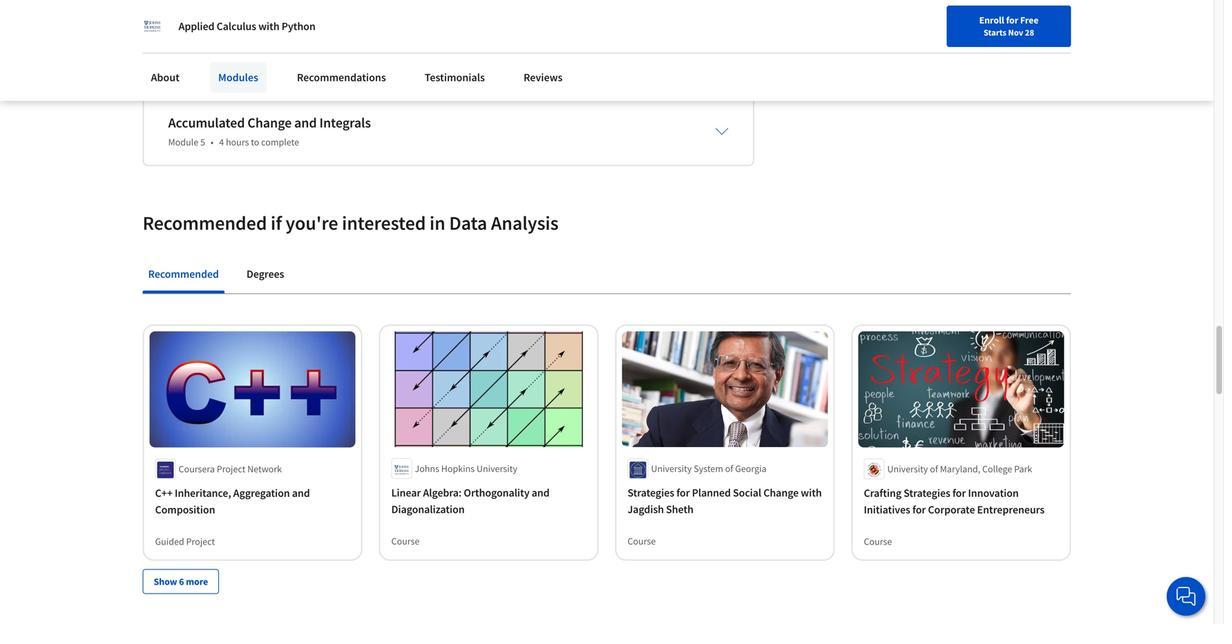 Task type: vqa. For each thing, say whether or not it's contained in the screenshot.


Task type: describe. For each thing, give the bounding box(es) containing it.
johns hopkins university
[[415, 463, 518, 475]]

jagdish
[[628, 503, 664, 517]]

analysis
[[491, 211, 559, 235]]

linear algebra: orthogonality and diagonalization
[[392, 486, 550, 517]]

c++
[[155, 486, 173, 500]]

more
[[186, 575, 208, 588]]

and for c++ inheritance, aggregation and composition
[[292, 486, 310, 500]]

change inside strategies for planned social change with jagdish sheth
[[764, 486, 799, 500]]

enroll for free starts nov 28
[[980, 14, 1039, 38]]

show
[[154, 575, 177, 588]]

accumulated change and integrals module 5 • 4 hours to complete
[[168, 114, 371, 148]]

6
[[179, 575, 184, 588]]

4
[[219, 136, 224, 148]]

crafting strategies for innovation initiatives for corporate entrepreneurs
[[864, 486, 1045, 517]]

university for strategies for planned social change with jagdish sheth
[[651, 463, 692, 475]]

collection element
[[134, 294, 1080, 616]]

•
[[211, 136, 214, 148]]

guided project
[[155, 535, 215, 548]]

python
[[282, 19, 316, 33]]

for inside strategies for planned social change with jagdish sheth
[[677, 486, 690, 500]]

for right initiatives
[[913, 503, 926, 517]]

module
[[168, 136, 198, 148]]

enroll
[[980, 14, 1005, 26]]

applied calculus with python
[[179, 19, 316, 33]]

johns
[[415, 463, 440, 475]]

course for linear algebra: orthogonality and diagonalization
[[392, 535, 420, 548]]

strategies for planned social change with jagdish sheth link
[[628, 485, 823, 518]]

modules link
[[210, 62, 267, 93]]

5
[[200, 136, 205, 148]]

chat with us image
[[1176, 585, 1198, 608]]

course for strategies for planned social change with jagdish sheth
[[628, 535, 656, 548]]

park
[[1015, 463, 1033, 475]]

recommendations
[[297, 70, 386, 84]]

strategies inside the 'crafting strategies for innovation initiatives for corporate entrepreneurs'
[[904, 486, 951, 500]]

for up corporate
[[953, 486, 966, 500]]

project for guided
[[186, 535, 215, 548]]

university system of georgia
[[651, 463, 767, 475]]

planned
[[692, 486, 731, 500]]

course for crafting strategies for innovation initiatives for corporate entrepreneurs
[[864, 535, 893, 548]]

college
[[983, 463, 1013, 475]]

system
[[694, 463, 724, 475]]

orthogonality
[[464, 486, 530, 500]]

composition
[[155, 503, 215, 517]]

university for crafting strategies for innovation initiatives for corporate entrepreneurs
[[888, 463, 929, 475]]

show notifications image
[[1028, 17, 1044, 34]]

about link
[[143, 62, 188, 93]]

recommendation tabs tab list
[[143, 258, 1072, 294]]

linear
[[392, 486, 421, 500]]

in
[[430, 211, 446, 235]]

johns hopkins university image
[[143, 17, 162, 36]]

data
[[449, 211, 487, 235]]

strategies inside strategies for planned social change with jagdish sheth
[[628, 486, 675, 500]]

reviews link
[[516, 62, 571, 93]]

aggregation
[[233, 486, 290, 500]]

network
[[248, 463, 282, 475]]

for inside enroll for free starts nov 28
[[1007, 14, 1019, 26]]

complete
[[261, 136, 299, 148]]

about
[[151, 70, 180, 84]]

1 university from the left
[[477, 463, 518, 475]]

starts
[[984, 27, 1007, 38]]

recommended if you're interested in data analysis
[[143, 211, 559, 235]]

applied
[[179, 19, 215, 33]]

0 vertical spatial with
[[259, 19, 280, 33]]

sheth
[[666, 503, 694, 517]]



Task type: locate. For each thing, give the bounding box(es) containing it.
algebra:
[[423, 486, 462, 500]]

with left python
[[259, 19, 280, 33]]

course
[[392, 535, 420, 548], [628, 535, 656, 548], [864, 535, 893, 548]]

1 horizontal spatial project
[[217, 463, 246, 475]]

1 vertical spatial with
[[801, 486, 822, 500]]

crafting strategies for innovation initiatives for corporate entrepreneurs link
[[864, 485, 1059, 518]]

recommended button
[[143, 258, 225, 291]]

course down diagonalization
[[392, 535, 420, 548]]

0 horizontal spatial of
[[726, 463, 734, 475]]

None search field
[[197, 9, 529, 36]]

show 6 more button
[[143, 569, 219, 594]]

recommended inside button
[[148, 267, 219, 281]]

c++ inheritance, aggregation and composition link
[[155, 485, 350, 518]]

and inside 'c++ inheritance, aggregation and composition'
[[292, 486, 310, 500]]

initiatives
[[864, 503, 911, 517]]

and right aggregation
[[292, 486, 310, 500]]

crafting
[[864, 486, 902, 500]]

change up complete
[[248, 114, 292, 131]]

university left system
[[651, 463, 692, 475]]

1 of from the left
[[726, 463, 734, 475]]

georgia
[[736, 463, 767, 475]]

interested
[[342, 211, 426, 235]]

university up orthogonality
[[477, 463, 518, 475]]

change
[[248, 114, 292, 131], [764, 486, 799, 500]]

and inside linear algebra: orthogonality and diagonalization
[[532, 486, 550, 500]]

testimonials
[[425, 70, 485, 84]]

2 horizontal spatial course
[[864, 535, 893, 548]]

if
[[271, 211, 282, 235]]

2 university from the left
[[651, 463, 692, 475]]

recommendations link
[[289, 62, 394, 93]]

show 6 more
[[154, 575, 208, 588]]

maryland,
[[940, 463, 981, 475]]

course down jagdish
[[628, 535, 656, 548]]

hours
[[226, 136, 249, 148]]

degrees button
[[241, 258, 290, 291]]

change inside accumulated change and integrals module 5 • 4 hours to complete
[[248, 114, 292, 131]]

recommended for recommended
[[148, 267, 219, 281]]

1 horizontal spatial course
[[628, 535, 656, 548]]

0 horizontal spatial university
[[477, 463, 518, 475]]

of
[[726, 463, 734, 475], [930, 463, 939, 475]]

0 horizontal spatial course
[[392, 535, 420, 548]]

change right social at the bottom
[[764, 486, 799, 500]]

0 horizontal spatial with
[[259, 19, 280, 33]]

nov
[[1009, 27, 1024, 38]]

english
[[949, 16, 983, 29]]

strategies
[[628, 486, 675, 500], [904, 486, 951, 500]]

testimonials link
[[417, 62, 493, 93]]

inheritance,
[[175, 486, 231, 500]]

for up nov
[[1007, 14, 1019, 26]]

with inside strategies for planned social change with jagdish sheth
[[801, 486, 822, 500]]

3 university from the left
[[888, 463, 929, 475]]

recommended
[[143, 211, 267, 235], [148, 267, 219, 281]]

and for linear algebra: orthogonality and diagonalization
[[532, 486, 550, 500]]

recommended for recommended if you're interested in data analysis
[[143, 211, 267, 235]]

28
[[1026, 27, 1035, 38]]

course down initiatives
[[864, 535, 893, 548]]

1 vertical spatial project
[[186, 535, 215, 548]]

with right social at the bottom
[[801, 486, 822, 500]]

2 horizontal spatial university
[[888, 463, 929, 475]]

corporate
[[929, 503, 976, 517]]

university up the crafting
[[888, 463, 929, 475]]

0 vertical spatial project
[[217, 463, 246, 475]]

strategies up corporate
[[904, 486, 951, 500]]

accumulated
[[168, 114, 245, 131]]

entrepreneurs
[[978, 503, 1045, 517]]

1 vertical spatial recommended
[[148, 267, 219, 281]]

and
[[294, 114, 317, 131], [292, 486, 310, 500], [532, 486, 550, 500]]

3 course from the left
[[864, 535, 893, 548]]

you're
[[286, 211, 338, 235]]

strategies for planned social change with jagdish sheth
[[628, 486, 822, 517]]

for
[[1007, 14, 1019, 26], [677, 486, 690, 500], [953, 486, 966, 500], [913, 503, 926, 517]]

coursera
[[179, 463, 215, 475]]

to
[[251, 136, 259, 148]]

linear algebra: orthogonality and diagonalization link
[[392, 485, 586, 518]]

1 horizontal spatial university
[[651, 463, 692, 475]]

and up complete
[[294, 114, 317, 131]]

degrees
[[247, 267, 284, 281]]

and inside accumulated change and integrals module 5 • 4 hours to complete
[[294, 114, 317, 131]]

university of maryland, college park
[[888, 463, 1033, 475]]

1 horizontal spatial change
[[764, 486, 799, 500]]

1 horizontal spatial strategies
[[904, 486, 951, 500]]

reviews
[[524, 70, 563, 84]]

guided
[[155, 535, 184, 548]]

university
[[477, 463, 518, 475], [651, 463, 692, 475], [888, 463, 929, 475]]

project for coursera
[[217, 463, 246, 475]]

c++ inheritance, aggregation and composition
[[155, 486, 310, 517]]

calculus
[[217, 19, 256, 33]]

2 strategies from the left
[[904, 486, 951, 500]]

for up the sheth
[[677, 486, 690, 500]]

project right guided
[[186, 535, 215, 548]]

social
[[733, 486, 762, 500]]

0 horizontal spatial project
[[186, 535, 215, 548]]

of right system
[[726, 463, 734, 475]]

with
[[259, 19, 280, 33], [801, 486, 822, 500]]

1 course from the left
[[392, 535, 420, 548]]

project up 'c++ inheritance, aggregation and composition'
[[217, 463, 246, 475]]

1 horizontal spatial of
[[930, 463, 939, 475]]

2 of from the left
[[930, 463, 939, 475]]

english button
[[924, 0, 1008, 45]]

and right orthogonality
[[532, 486, 550, 500]]

0 vertical spatial recommended
[[143, 211, 267, 235]]

project
[[217, 463, 246, 475], [186, 535, 215, 548]]

innovation
[[969, 486, 1019, 500]]

strategies up jagdish
[[628, 486, 675, 500]]

0 horizontal spatial strategies
[[628, 486, 675, 500]]

0 horizontal spatial change
[[248, 114, 292, 131]]

of left maryland,
[[930, 463, 939, 475]]

modules
[[218, 70, 258, 84]]

1 horizontal spatial with
[[801, 486, 822, 500]]

1 vertical spatial change
[[764, 486, 799, 500]]

integrals
[[320, 114, 371, 131]]

diagonalization
[[392, 503, 465, 517]]

2 course from the left
[[628, 535, 656, 548]]

free
[[1021, 14, 1039, 26]]

0 vertical spatial change
[[248, 114, 292, 131]]

coursera project network
[[179, 463, 282, 475]]

1 strategies from the left
[[628, 486, 675, 500]]

hopkins
[[441, 463, 475, 475]]



